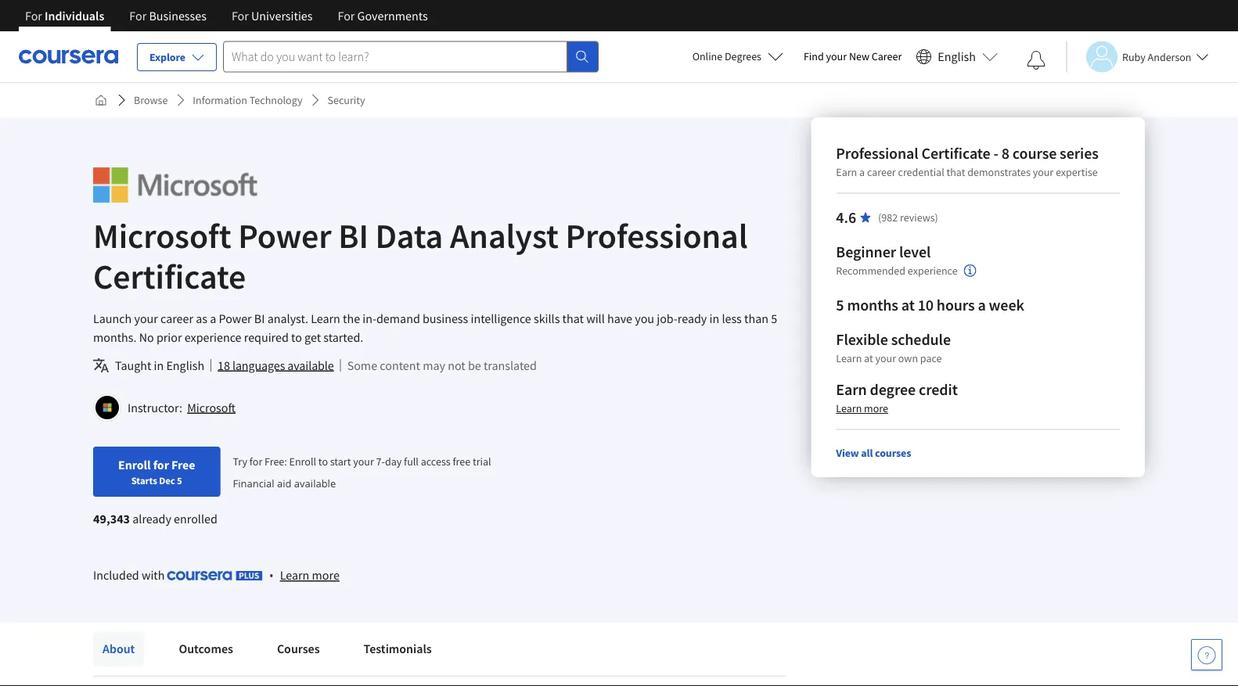 Task type: describe. For each thing, give the bounding box(es) containing it.
analyst
[[450, 214, 559, 257]]

launch
[[93, 311, 132, 327]]

less
[[722, 311, 742, 327]]

10
[[918, 296, 934, 315]]

learn inside • learn more
[[280, 568, 310, 584]]

4.6
[[837, 208, 857, 227]]

information technology
[[193, 93, 303, 107]]

for for try
[[250, 455, 263, 469]]

What do you want to learn? text field
[[223, 41, 568, 72]]

testimonials link
[[354, 632, 441, 667]]

0 vertical spatial at
[[902, 296, 915, 315]]

-
[[994, 144, 999, 163]]

included
[[93, 568, 139, 584]]

bi inside launch your career as a power bi analyst. learn the in-demand business intelligence skills that will have you job-ready in less than 5 months. no prior experience required to get started.
[[254, 311, 265, 327]]

career inside launch your career as a power bi analyst. learn the in-demand business intelligence skills that will have you job-ready in less than 5 months. no prior experience required to get started.
[[161, 311, 193, 327]]

5 inside enroll for free starts dec 5
[[177, 475, 182, 487]]

49,343 already enrolled
[[93, 511, 218, 527]]

coursera plus image
[[167, 572, 263, 581]]

job-
[[657, 311, 678, 327]]

information technology link
[[187, 86, 309, 114]]

earn inside professional certificate - 8 course series earn a career credential that demonstrates your expertise
[[837, 165, 858, 179]]

security
[[328, 93, 365, 107]]

try
[[233, 455, 248, 469]]

18 languages available button
[[218, 356, 334, 375]]

home image
[[95, 94, 107, 106]]

online degrees
[[693, 49, 762, 63]]

at inside flexible schedule learn at your own pace
[[865, 352, 874, 366]]

dec
[[159, 475, 175, 487]]

intelligence
[[471, 311, 532, 327]]

0 horizontal spatial in
[[154, 358, 164, 374]]

degrees
[[725, 49, 762, 63]]

bi inside microsoft power bi data analyst professional certificate
[[338, 214, 369, 257]]

beginner
[[837, 242, 897, 262]]

english button
[[910, 31, 1005, 82]]

instructor: microsoft
[[128, 400, 236, 416]]

online
[[693, 49, 723, 63]]

enrolled
[[174, 511, 218, 527]]

data
[[375, 214, 443, 257]]

browse
[[134, 93, 168, 107]]

anderson
[[1148, 50, 1192, 64]]

2 horizontal spatial 5
[[837, 296, 845, 315]]

power inside launch your career as a power bi analyst. learn the in-demand business intelligence skills that will have you job-ready in less than 5 months. no prior experience required to get started.
[[219, 311, 252, 327]]

included with
[[93, 568, 167, 584]]

pace
[[921, 352, 942, 366]]

learn inside flexible schedule learn at your own pace
[[837, 352, 862, 366]]

recommended
[[837, 264, 906, 278]]

browse link
[[128, 86, 174, 114]]

required
[[244, 330, 289, 345]]

your inside flexible schedule learn at your own pace
[[876, 352, 897, 366]]

some content may not be translated
[[347, 358, 537, 374]]

5 inside launch your career as a power bi analyst. learn the in-demand business intelligence skills that will have you job-ready in less than 5 months. no prior experience required to get started.
[[771, 311, 778, 327]]

career inside professional certificate - 8 course series earn a career credential that demonstrates your expertise
[[868, 165, 896, 179]]

ruby anderson
[[1123, 50, 1192, 64]]

prior
[[157, 330, 182, 345]]

all
[[862, 446, 873, 460]]

career
[[872, 49, 902, 63]]

banner navigation
[[13, 0, 441, 31]]

about
[[103, 642, 135, 657]]

course
[[1013, 144, 1057, 163]]

demand
[[377, 311, 420, 327]]

not
[[448, 358, 466, 374]]

free
[[453, 455, 471, 469]]

find
[[804, 49, 824, 63]]

launch your career as a power bi analyst. learn the in-demand business intelligence skills that will have you job-ready in less than 5 months. no prior experience required to get started.
[[93, 311, 778, 345]]

will
[[587, 311, 605, 327]]

microsoft power bi data analyst professional certificate
[[93, 214, 748, 298]]

recommended experience
[[837, 264, 958, 278]]

0 horizontal spatial english
[[166, 358, 204, 374]]

learn inside earn degree credit learn more
[[837, 402, 862, 416]]

credit
[[919, 380, 958, 400]]

enroll for free starts dec 5
[[118, 457, 195, 487]]

ruby
[[1123, 50, 1146, 64]]

to inside launch your career as a power bi analyst. learn the in-demand business intelligence skills that will have you job-ready in less than 5 months. no prior experience required to get started.
[[291, 330, 302, 345]]

financial
[[233, 476, 275, 490]]

for for universities
[[232, 8, 249, 23]]

may
[[423, 358, 446, 374]]

find your new career
[[804, 49, 902, 63]]

content
[[380, 358, 420, 374]]

available inside 18 languages available button
[[288, 358, 334, 374]]

testimonials
[[364, 642, 432, 657]]

level
[[900, 242, 931, 262]]

5 months at 10 hours a week
[[837, 296, 1025, 315]]

your inside launch your career as a power bi analyst. learn the in-demand business intelligence skills that will have you job-ready in less than 5 months. no prior experience required to get started.
[[134, 311, 158, 327]]

skills
[[534, 311, 560, 327]]

series
[[1060, 144, 1099, 163]]

analyst.
[[268, 311, 309, 327]]

english inside english button
[[938, 49, 976, 65]]

(982 reviews)
[[879, 211, 939, 225]]

for governments
[[338, 8, 428, 23]]

microsoft inside microsoft power bi data analyst professional certificate
[[93, 214, 231, 257]]

flexible
[[837, 330, 889, 350]]

1 vertical spatial microsoft
[[187, 400, 236, 416]]

you
[[635, 311, 655, 327]]

more inside earn degree credit learn more
[[865, 402, 889, 416]]

to inside try for free: enroll to start your 7-day full access free trial financial aid available
[[319, 455, 328, 469]]

for universities
[[232, 8, 313, 23]]

18
[[218, 358, 230, 374]]

view all courses
[[837, 446, 912, 460]]

earn degree credit learn more
[[837, 380, 958, 416]]

in inside launch your career as a power bi analyst. learn the in-demand business intelligence skills that will have you job-ready in less than 5 months. no prior experience required to get started.
[[710, 311, 720, 327]]

the
[[343, 311, 360, 327]]

your inside professional certificate - 8 course series earn a career credential that demonstrates your expertise
[[1033, 165, 1054, 179]]

started.
[[324, 330, 364, 345]]

microsoft image for microsoft power bi data analyst professional certificate
[[93, 168, 257, 203]]

start
[[330, 455, 351, 469]]

learn more link for learn
[[280, 566, 340, 585]]

languages
[[233, 358, 285, 374]]

in-
[[363, 311, 377, 327]]

months.
[[93, 330, 137, 345]]

courses
[[876, 446, 912, 460]]

for for businesses
[[129, 8, 147, 23]]

that inside professional certificate - 8 course series earn a career credential that demonstrates your expertise
[[947, 165, 966, 179]]

than
[[745, 311, 769, 327]]

enroll inside enroll for free starts dec 5
[[118, 457, 151, 473]]

ruby anderson button
[[1067, 41, 1209, 72]]

8
[[1002, 144, 1010, 163]]



Task type: locate. For each thing, give the bounding box(es) containing it.
your left the own
[[876, 352, 897, 366]]

0 horizontal spatial that
[[563, 311, 584, 327]]

a inside professional certificate - 8 course series earn a career credential that demonstrates your expertise
[[860, 165, 865, 179]]

1 horizontal spatial learn more link
[[837, 402, 889, 416]]

degree
[[870, 380, 916, 400]]

0 horizontal spatial career
[[161, 311, 193, 327]]

your inside try for free: enroll to start your 7-day full access free trial financial aid available
[[353, 455, 374, 469]]

1 horizontal spatial for
[[250, 455, 263, 469]]

financial aid available button
[[233, 476, 336, 490]]

with
[[142, 568, 165, 584]]

for
[[250, 455, 263, 469], [153, 457, 169, 473]]

free:
[[265, 455, 287, 469]]

courses link
[[268, 632, 329, 667]]

instructor:
[[128, 400, 182, 416]]

coursera image
[[19, 44, 118, 69]]

learn down flexible
[[837, 352, 862, 366]]

power inside microsoft power bi data analyst professional certificate
[[238, 214, 332, 257]]

english right career
[[938, 49, 976, 65]]

outcomes link
[[169, 632, 243, 667]]

new
[[850, 49, 870, 63]]

for for enroll
[[153, 457, 169, 473]]

1 vertical spatial microsoft image
[[96, 396, 119, 420]]

0 vertical spatial learn more link
[[837, 402, 889, 416]]

career left credential
[[868, 165, 896, 179]]

1 vertical spatial bi
[[254, 311, 265, 327]]

1 horizontal spatial english
[[938, 49, 976, 65]]

1 vertical spatial professional
[[566, 214, 748, 257]]

1 vertical spatial career
[[161, 311, 193, 327]]

0 vertical spatial experience
[[908, 264, 958, 278]]

1 vertical spatial learn more link
[[280, 566, 340, 585]]

governments
[[358, 8, 428, 23]]

0 horizontal spatial to
[[291, 330, 302, 345]]

enroll up starts on the bottom of the page
[[118, 457, 151, 473]]

more right •
[[312, 568, 340, 584]]

2 earn from the top
[[837, 380, 867, 400]]

1 vertical spatial in
[[154, 358, 164, 374]]

1 vertical spatial certificate
[[93, 255, 246, 298]]

18 languages available
[[218, 358, 334, 374]]

0 vertical spatial certificate
[[922, 144, 991, 163]]

for up dec
[[153, 457, 169, 473]]

taught
[[115, 358, 151, 374]]

learn more link down degree
[[837, 402, 889, 416]]

more down degree
[[865, 402, 889, 416]]

microsoft link
[[187, 400, 236, 416]]

full
[[404, 455, 419, 469]]

to left start
[[319, 455, 328, 469]]

earn left degree
[[837, 380, 867, 400]]

1 vertical spatial english
[[166, 358, 204, 374]]

a
[[860, 165, 865, 179], [978, 296, 986, 315], [210, 311, 216, 327]]

for for individuals
[[25, 8, 42, 23]]

earn inside earn degree credit learn more
[[837, 380, 867, 400]]

information about difficulty level pre-requisites. image
[[964, 265, 977, 277]]

microsoft image
[[93, 168, 257, 203], [96, 396, 119, 420]]

0 horizontal spatial learn more link
[[280, 566, 340, 585]]

for left universities
[[232, 8, 249, 23]]

bi up required
[[254, 311, 265, 327]]

view
[[837, 446, 860, 460]]

view all courses link
[[837, 446, 912, 460]]

1 earn from the top
[[837, 165, 858, 179]]

learn right •
[[280, 568, 310, 584]]

to
[[291, 330, 302, 345], [319, 455, 328, 469]]

help center image
[[1198, 646, 1217, 665]]

to left get
[[291, 330, 302, 345]]

3 for from the left
[[232, 8, 249, 23]]

0 horizontal spatial at
[[865, 352, 874, 366]]

learn up 'view' on the bottom
[[837, 402, 862, 416]]

for left governments
[[338, 8, 355, 23]]

learn inside launch your career as a power bi analyst. learn the in-demand business intelligence skills that will have you job-ready in less than 5 months. no prior experience required to get started.
[[311, 311, 341, 327]]

0 horizontal spatial a
[[210, 311, 216, 327]]

at down flexible
[[865, 352, 874, 366]]

your right find
[[827, 49, 847, 63]]

english
[[938, 49, 976, 65], [166, 358, 204, 374]]

own
[[899, 352, 919, 366]]

0 horizontal spatial for
[[153, 457, 169, 473]]

microsoft image for instructor:
[[96, 396, 119, 420]]

online degrees button
[[680, 39, 796, 74]]

as
[[196, 311, 208, 327]]

49,343
[[93, 511, 130, 527]]

experience down level
[[908, 264, 958, 278]]

0 vertical spatial earn
[[837, 165, 858, 179]]

certificate inside microsoft power bi data analyst professional certificate
[[93, 255, 246, 298]]

0 horizontal spatial 5
[[177, 475, 182, 487]]

earn
[[837, 165, 858, 179], [837, 380, 867, 400]]

1 horizontal spatial more
[[865, 402, 889, 416]]

learn more link right •
[[280, 566, 340, 585]]

0 vertical spatial available
[[288, 358, 334, 374]]

0 horizontal spatial bi
[[254, 311, 265, 327]]

day
[[385, 455, 402, 469]]

explore
[[150, 50, 186, 64]]

in right the taught
[[154, 358, 164, 374]]

professional
[[837, 144, 919, 163], [566, 214, 748, 257]]

starts
[[131, 475, 157, 487]]

earn up 4.6 at the right of page
[[837, 165, 858, 179]]

5 left the months
[[837, 296, 845, 315]]

courses
[[277, 642, 320, 657]]

5 right dec
[[177, 475, 182, 487]]

translated
[[484, 358, 537, 374]]

professional inside professional certificate - 8 course series earn a career credential that demonstrates your expertise
[[837, 144, 919, 163]]

expertise
[[1056, 165, 1098, 179]]

that
[[947, 165, 966, 179], [563, 311, 584, 327]]

hours
[[937, 296, 975, 315]]

bi left "data"
[[338, 214, 369, 257]]

that left will
[[563, 311, 584, 327]]

aid
[[277, 476, 292, 490]]

your
[[827, 49, 847, 63], [1033, 165, 1054, 179], [134, 311, 158, 327], [876, 352, 897, 366], [353, 455, 374, 469]]

explore button
[[137, 43, 217, 71]]

0 vertical spatial professional
[[837, 144, 919, 163]]

1 vertical spatial more
[[312, 568, 340, 584]]

2 for from the left
[[129, 8, 147, 23]]

in left the less on the top right of the page
[[710, 311, 720, 327]]

2 horizontal spatial a
[[978, 296, 986, 315]]

1 vertical spatial experience
[[185, 330, 242, 345]]

0 vertical spatial microsoft
[[93, 214, 231, 257]]

learn
[[311, 311, 341, 327], [837, 352, 862, 366], [837, 402, 862, 416], [280, 568, 310, 584]]

english down prior
[[166, 358, 204, 374]]

enroll right "free:"
[[289, 455, 316, 469]]

0 vertical spatial that
[[947, 165, 966, 179]]

enroll
[[289, 455, 316, 469], [118, 457, 151, 473]]

week
[[989, 296, 1025, 315]]

learn more link for degree
[[837, 402, 889, 416]]

enroll inside try for free: enroll to start your 7-day full access free trial financial aid available
[[289, 455, 316, 469]]

certificate inside professional certificate - 8 course series earn a career credential that demonstrates your expertise
[[922, 144, 991, 163]]

show notifications image
[[1027, 51, 1046, 70]]

1 horizontal spatial experience
[[908, 264, 958, 278]]

your left the 7-
[[353, 455, 374, 469]]

for inside try for free: enroll to start your 7-day full access free trial financial aid available
[[250, 455, 263, 469]]

1 horizontal spatial enroll
[[289, 455, 316, 469]]

0 horizontal spatial professional
[[566, 214, 748, 257]]

months
[[848, 296, 899, 315]]

1 horizontal spatial in
[[710, 311, 720, 327]]

1 horizontal spatial at
[[902, 296, 915, 315]]

0 vertical spatial english
[[938, 49, 976, 65]]

taught in english
[[115, 358, 204, 374]]

for left individuals
[[25, 8, 42, 23]]

1 vertical spatial that
[[563, 311, 584, 327]]

1 vertical spatial earn
[[837, 380, 867, 400]]

have
[[608, 311, 633, 327]]

a left week
[[978, 296, 986, 315]]

experience inside launch your career as a power bi analyst. learn the in-demand business intelligence skills that will have you job-ready in less than 5 months. no prior experience required to get started.
[[185, 330, 242, 345]]

(982
[[879, 211, 898, 225]]

demonstrates
[[968, 165, 1031, 179]]

for left 'businesses'
[[129, 8, 147, 23]]

certificate
[[922, 144, 991, 163], [93, 255, 246, 298]]

1 for from the left
[[25, 8, 42, 23]]

experience down as
[[185, 330, 242, 345]]

0 vertical spatial microsoft image
[[93, 168, 257, 203]]

a inside launch your career as a power bi analyst. learn the in-demand business intelligence skills that will have you job-ready in less than 5 months. no prior experience required to get started.
[[210, 311, 216, 327]]

1 horizontal spatial certificate
[[922, 144, 991, 163]]

for inside enroll for free starts dec 5
[[153, 457, 169, 473]]

1 horizontal spatial professional
[[837, 144, 919, 163]]

businesses
[[149, 8, 207, 23]]

learn up get
[[311, 311, 341, 327]]

1 vertical spatial at
[[865, 352, 874, 366]]

1 horizontal spatial bi
[[338, 214, 369, 257]]

a right as
[[210, 311, 216, 327]]

available inside try for free: enroll to start your 7-day full access free trial financial aid available
[[294, 476, 336, 490]]

ready
[[678, 311, 707, 327]]

a left credential
[[860, 165, 865, 179]]

at
[[902, 296, 915, 315], [865, 352, 874, 366]]

1 horizontal spatial 5
[[771, 311, 778, 327]]

0 vertical spatial to
[[291, 330, 302, 345]]

at left 10
[[902, 296, 915, 315]]

0 vertical spatial bi
[[338, 214, 369, 257]]

1 horizontal spatial that
[[947, 165, 966, 179]]

1 vertical spatial power
[[219, 311, 252, 327]]

trial
[[473, 455, 491, 469]]

for
[[25, 8, 42, 23], [129, 8, 147, 23], [232, 8, 249, 23], [338, 8, 355, 23]]

available down get
[[288, 358, 334, 374]]

universities
[[251, 8, 313, 23]]

be
[[468, 358, 481, 374]]

1 horizontal spatial career
[[868, 165, 896, 179]]

your up the no
[[134, 311, 158, 327]]

0 horizontal spatial certificate
[[93, 255, 246, 298]]

available right aid
[[294, 476, 336, 490]]

1 horizontal spatial to
[[319, 455, 328, 469]]

access
[[421, 455, 451, 469]]

information
[[193, 93, 247, 107]]

None search field
[[223, 41, 599, 72]]

0 horizontal spatial experience
[[185, 330, 242, 345]]

0 vertical spatial more
[[865, 402, 889, 416]]

for individuals
[[25, 8, 104, 23]]

0 vertical spatial career
[[868, 165, 896, 179]]

beginner level
[[837, 242, 931, 262]]

•
[[269, 567, 274, 584]]

certificate up as
[[93, 255, 246, 298]]

credential
[[899, 165, 945, 179]]

1 horizontal spatial a
[[860, 165, 865, 179]]

1 vertical spatial to
[[319, 455, 328, 469]]

0 vertical spatial in
[[710, 311, 720, 327]]

for right try
[[250, 455, 263, 469]]

professional inside microsoft power bi data analyst professional certificate
[[566, 214, 748, 257]]

try for free: enroll to start your 7-day full access free trial financial aid available
[[233, 455, 491, 490]]

experience
[[908, 264, 958, 278], [185, 330, 242, 345]]

5 right than
[[771, 311, 778, 327]]

that right credential
[[947, 165, 966, 179]]

already
[[133, 511, 171, 527]]

your down course
[[1033, 165, 1054, 179]]

5
[[837, 296, 845, 315], [771, 311, 778, 327], [177, 475, 182, 487]]

certificate up credential
[[922, 144, 991, 163]]

career up prior
[[161, 311, 193, 327]]

1 vertical spatial available
[[294, 476, 336, 490]]

more inside • learn more
[[312, 568, 340, 584]]

for for governments
[[338, 8, 355, 23]]

4 for from the left
[[338, 8, 355, 23]]

0 horizontal spatial more
[[312, 568, 340, 584]]

get
[[305, 330, 321, 345]]

professional certificate - 8 course series earn a career credential that demonstrates your expertise
[[837, 144, 1099, 179]]

business
[[423, 311, 468, 327]]

0 vertical spatial power
[[238, 214, 332, 257]]

that inside launch your career as a power bi analyst. learn the in-demand business intelligence skills that will have you job-ready in less than 5 months. no prior experience required to get started.
[[563, 311, 584, 327]]

0 horizontal spatial enroll
[[118, 457, 151, 473]]



Task type: vqa. For each thing, say whether or not it's contained in the screenshot.
as
yes



